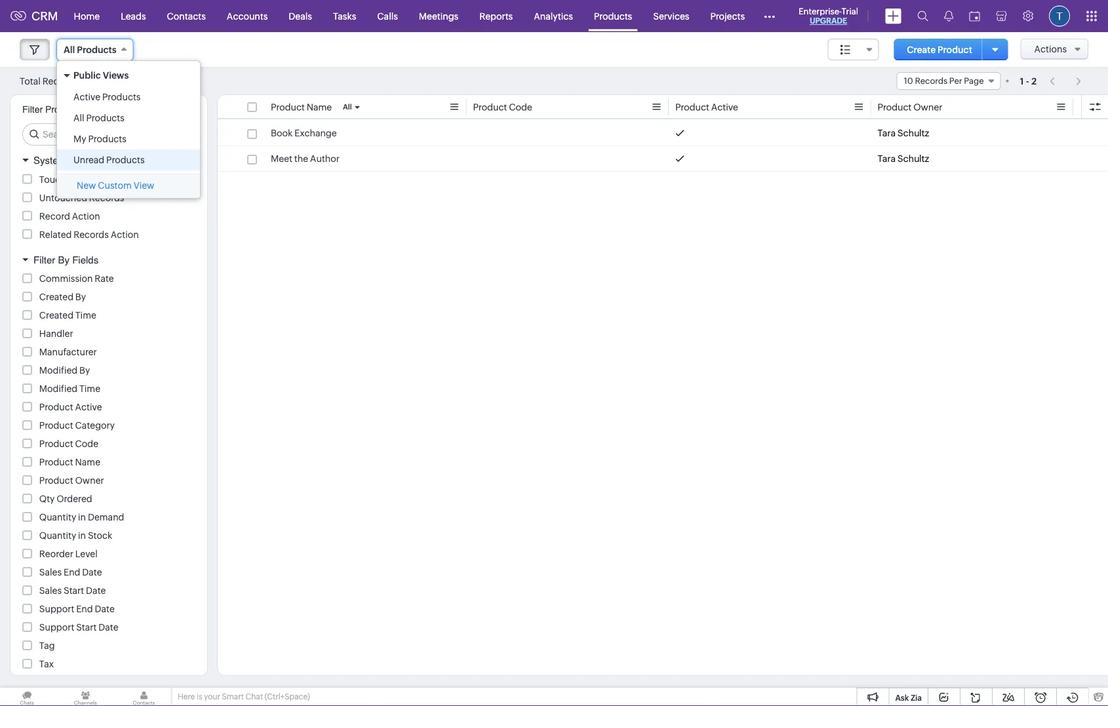 Task type: locate. For each thing, give the bounding box(es) containing it.
accounts
[[227, 11, 268, 21]]

unread products
[[73, 155, 145, 165]]

end up sales start date
[[64, 568, 80, 578]]

1 in from the top
[[78, 512, 86, 523]]

0 vertical spatial name
[[307, 102, 332, 113]]

1 vertical spatial created
[[39, 310, 73, 321]]

projects
[[711, 11, 745, 21]]

2 up the by
[[79, 76, 84, 86]]

date for sales start date
[[86, 586, 106, 596]]

leads
[[121, 11, 146, 21]]

0 vertical spatial product owner
[[878, 102, 943, 113]]

filter down related
[[33, 254, 55, 266]]

my products option
[[57, 129, 200, 150]]

product owner up ordered
[[39, 476, 104, 486]]

0 vertical spatial product name
[[271, 102, 332, 113]]

products up public views
[[77, 45, 117, 55]]

support down sales start date
[[39, 604, 74, 615]]

sales start date
[[39, 586, 106, 596]]

products down my products option
[[106, 155, 145, 165]]

0 vertical spatial schultz
[[898, 128, 930, 138]]

0 vertical spatial filter
[[22, 104, 43, 115]]

1 horizontal spatial product code
[[473, 102, 533, 113]]

filter by fields button
[[10, 248, 207, 272]]

1 vertical spatial support
[[39, 623, 74, 633]]

meetings
[[419, 11, 459, 21]]

active products
[[73, 92, 141, 102]]

quantity for quantity in demand
[[39, 512, 76, 523]]

0 vertical spatial all
[[64, 45, 75, 55]]

profile element
[[1042, 0, 1079, 32]]

2 vertical spatial by
[[79, 365, 90, 376]]

Search text field
[[23, 124, 197, 145]]

1 vertical spatial product owner
[[39, 476, 104, 486]]

1 tara from the top
[[878, 128, 896, 138]]

contacts
[[167, 11, 206, 21]]

public views button
[[57, 64, 200, 87]]

0 vertical spatial owner
[[914, 102, 943, 113]]

created time
[[39, 310, 96, 321]]

modified
[[39, 365, 78, 376], [39, 384, 78, 394]]

10 records per page
[[905, 76, 985, 86]]

name
[[307, 102, 332, 113], [75, 457, 100, 468]]

1 vertical spatial product name
[[39, 457, 100, 468]]

filter by fields
[[33, 254, 99, 266]]

by up modified time
[[79, 365, 90, 376]]

date for support end date
[[95, 604, 115, 615]]

2
[[1032, 76, 1038, 86], [79, 76, 84, 86]]

1 vertical spatial time
[[79, 384, 100, 394]]

in left the stock
[[78, 531, 86, 541]]

0 vertical spatial code
[[509, 102, 533, 113]]

0 vertical spatial all products
[[64, 45, 117, 55]]

is
[[197, 693, 202, 702]]

1 vertical spatial start
[[76, 623, 97, 633]]

sales for sales start date
[[39, 586, 62, 596]]

search image
[[918, 10, 929, 22]]

calls link
[[367, 0, 409, 32]]

1 vertical spatial in
[[78, 531, 86, 541]]

records down the custom
[[89, 193, 124, 203]]

modified down modified by
[[39, 384, 78, 394]]

0 vertical spatial sales
[[39, 568, 62, 578]]

modified time
[[39, 384, 100, 394]]

tara for meet the author
[[878, 154, 896, 164]]

all products up the public
[[64, 45, 117, 55]]

0 horizontal spatial code
[[75, 439, 98, 449]]

date down level
[[82, 568, 102, 578]]

touched records
[[39, 174, 114, 185]]

0 vertical spatial by
[[58, 254, 70, 266]]

0 horizontal spatial owner
[[75, 476, 104, 486]]

quantity for quantity in stock
[[39, 531, 76, 541]]

records down unread
[[79, 174, 114, 185]]

0 vertical spatial product code
[[473, 102, 533, 113]]

created down commission
[[39, 292, 73, 302]]

quantity
[[39, 512, 76, 523], [39, 531, 76, 541]]

product owner down 10
[[878, 102, 943, 113]]

1 vertical spatial schultz
[[898, 154, 930, 164]]

1 schultz from the top
[[898, 128, 930, 138]]

book exchange
[[271, 128, 337, 138]]

quantity in stock
[[39, 531, 112, 541]]

0 horizontal spatial 2
[[79, 76, 84, 86]]

0 vertical spatial created
[[39, 292, 73, 302]]

2 tara from the top
[[878, 154, 896, 164]]

records right 10
[[916, 76, 948, 86]]

modified down manufacturer
[[39, 365, 78, 376]]

size image
[[841, 44, 851, 56]]

in up quantity in stock
[[78, 512, 86, 523]]

1 horizontal spatial 2
[[1032, 76, 1038, 86]]

action
[[72, 211, 100, 221], [111, 229, 139, 240]]

channels image
[[59, 688, 112, 707]]

owner up ordered
[[75, 476, 104, 486]]

row group containing book exchange
[[218, 121, 1109, 172]]

filter
[[22, 104, 43, 115], [33, 254, 55, 266]]

public
[[73, 70, 101, 81]]

2 for 1 - 2
[[1032, 76, 1038, 86]]

tara for book exchange
[[878, 128, 896, 138]]

1 vertical spatial owner
[[75, 476, 104, 486]]

1 vertical spatial filter
[[33, 254, 55, 266]]

modified for modified time
[[39, 384, 78, 394]]

modified for modified by
[[39, 365, 78, 376]]

product name up book exchange 'link'
[[271, 102, 332, 113]]

2 support from the top
[[39, 623, 74, 633]]

1 vertical spatial end
[[76, 604, 93, 615]]

product owner
[[878, 102, 943, 113], [39, 476, 104, 486]]

all
[[64, 45, 75, 55], [343, 103, 352, 111], [73, 113, 84, 123]]

qty
[[39, 494, 55, 505]]

1 vertical spatial quantity
[[39, 531, 76, 541]]

products
[[594, 11, 633, 21], [77, 45, 117, 55], [102, 92, 141, 102], [45, 104, 82, 115], [86, 113, 125, 123], [88, 134, 127, 144], [106, 155, 145, 165]]

new custom view
[[77, 180, 154, 191]]

sales for sales end date
[[39, 568, 62, 578]]

zia
[[911, 694, 923, 703]]

products up all products option
[[102, 92, 141, 102]]

records up the fields
[[74, 229, 109, 240]]

all inside field
[[64, 45, 75, 55]]

0 vertical spatial end
[[64, 568, 80, 578]]

manufacturer
[[39, 347, 97, 358]]

filter for filter products by
[[22, 104, 43, 115]]

support
[[39, 604, 74, 615], [39, 623, 74, 633]]

0 horizontal spatial product name
[[39, 457, 100, 468]]

here is your smart chat (ctrl+space)
[[178, 693, 310, 702]]

0 vertical spatial time
[[75, 310, 96, 321]]

1 vertical spatial product active
[[39, 402, 102, 413]]

1 vertical spatial by
[[75, 292, 86, 302]]

10
[[905, 76, 914, 86]]

date up support end date
[[86, 586, 106, 596]]

2 schultz from the top
[[898, 154, 930, 164]]

custom
[[98, 180, 132, 191]]

2 in from the top
[[78, 531, 86, 541]]

2 quantity from the top
[[39, 531, 76, 541]]

2 vertical spatial all
[[73, 113, 84, 123]]

2 created from the top
[[39, 310, 73, 321]]

sales down sales end date
[[39, 586, 62, 596]]

all products
[[64, 45, 117, 55], [73, 113, 125, 123]]

support up 'tag'
[[39, 623, 74, 633]]

1 vertical spatial name
[[75, 457, 100, 468]]

0 horizontal spatial product owner
[[39, 476, 104, 486]]

time down modified by
[[79, 384, 100, 394]]

filter down total
[[22, 104, 43, 115]]

1 vertical spatial sales
[[39, 586, 62, 596]]

records inside field
[[916, 76, 948, 86]]

1 horizontal spatial product name
[[271, 102, 332, 113]]

1 tara schultz from the top
[[878, 128, 930, 138]]

product name up qty ordered on the left of the page
[[39, 457, 100, 468]]

name up "exchange"
[[307, 102, 332, 113]]

1 vertical spatial tara schultz
[[878, 154, 930, 164]]

1 created from the top
[[39, 292, 73, 302]]

0 vertical spatial product active
[[676, 102, 739, 113]]

records for related
[[74, 229, 109, 240]]

0 vertical spatial tara
[[878, 128, 896, 138]]

1 horizontal spatial action
[[111, 229, 139, 240]]

all products inside option
[[73, 113, 125, 123]]

author
[[310, 154, 340, 164]]

1 quantity from the top
[[39, 512, 76, 523]]

0 horizontal spatial action
[[72, 211, 100, 221]]

leads link
[[110, 0, 157, 32]]

0 vertical spatial modified
[[39, 365, 78, 376]]

create
[[908, 44, 937, 55]]

navigation
[[1044, 72, 1089, 91]]

level
[[75, 549, 98, 560]]

start up support end date
[[64, 586, 84, 596]]

services link
[[643, 0, 700, 32]]

1 support from the top
[[39, 604, 74, 615]]

None field
[[828, 39, 880, 60]]

projects link
[[700, 0, 756, 32]]

related
[[39, 229, 72, 240]]

name down "category"
[[75, 457, 100, 468]]

reorder level
[[39, 549, 98, 560]]

0 horizontal spatial product code
[[39, 439, 98, 449]]

chat
[[246, 693, 263, 702]]

system defined filters button
[[10, 149, 207, 172]]

product name
[[271, 102, 332, 113], [39, 457, 100, 468]]

tara schultz for meet the author
[[878, 154, 930, 164]]

1 vertical spatial modified
[[39, 384, 78, 394]]

quantity down qty ordered on the left of the page
[[39, 512, 76, 523]]

meetings link
[[409, 0, 469, 32]]

system
[[33, 155, 66, 166]]

2 sales from the top
[[39, 586, 62, 596]]

1 vertical spatial all products
[[73, 113, 125, 123]]

quantity up reorder
[[39, 531, 76, 541]]

stock
[[88, 531, 112, 541]]

0 vertical spatial support
[[39, 604, 74, 615]]

sales
[[39, 568, 62, 578], [39, 586, 62, 596]]

sales down reorder
[[39, 568, 62, 578]]

product
[[938, 44, 973, 55], [271, 102, 305, 113], [473, 102, 507, 113], [676, 102, 710, 113], [878, 102, 912, 113], [39, 402, 73, 413], [39, 421, 73, 431], [39, 439, 73, 449], [39, 457, 73, 468], [39, 476, 73, 486]]

views
[[103, 70, 129, 81]]

unread products option
[[57, 150, 200, 171]]

product category
[[39, 421, 115, 431]]

my
[[73, 134, 86, 144]]

2 inside total records 2
[[79, 76, 84, 86]]

product inside button
[[938, 44, 973, 55]]

2 modified from the top
[[39, 384, 78, 394]]

all products up search text box
[[73, 113, 125, 123]]

created for created time
[[39, 310, 73, 321]]

start down support end date
[[76, 623, 97, 633]]

Other Modules field
[[756, 6, 784, 27]]

1 sales from the top
[[39, 568, 62, 578]]

(ctrl+space)
[[265, 693, 310, 702]]

action up the 'filter by fields' dropdown button
[[111, 229, 139, 240]]

1 modified from the top
[[39, 365, 78, 376]]

records for touched
[[79, 174, 114, 185]]

signals element
[[937, 0, 962, 32]]

row group
[[218, 121, 1109, 172]]

0 vertical spatial quantity
[[39, 512, 76, 523]]

created by
[[39, 292, 86, 302]]

by down commission rate
[[75, 292, 86, 302]]

records up filter products by
[[42, 76, 78, 86]]

defined
[[69, 155, 103, 166]]

untouched
[[39, 193, 87, 203]]

created up handler
[[39, 310, 73, 321]]

date down support end date
[[99, 623, 119, 633]]

1 horizontal spatial owner
[[914, 102, 943, 113]]

time down the created by
[[75, 310, 96, 321]]

by inside dropdown button
[[58, 254, 70, 266]]

book exchange link
[[271, 127, 337, 140]]

owner down 10 records per page
[[914, 102, 943, 113]]

created
[[39, 292, 73, 302], [39, 310, 73, 321]]

2 tara schultz from the top
[[878, 154, 930, 164]]

1 horizontal spatial name
[[307, 102, 332, 113]]

products left the by
[[45, 104, 82, 115]]

active
[[73, 92, 100, 102], [712, 102, 739, 113], [75, 402, 102, 413]]

end up support start date
[[76, 604, 93, 615]]

1 vertical spatial code
[[75, 439, 98, 449]]

create menu image
[[886, 8, 902, 24]]

0 vertical spatial tara schultz
[[878, 128, 930, 138]]

reports link
[[469, 0, 524, 32]]

date up support start date
[[95, 604, 115, 615]]

by up commission
[[58, 254, 70, 266]]

action up related records action
[[72, 211, 100, 221]]

0 vertical spatial in
[[78, 512, 86, 523]]

1 horizontal spatial product owner
[[878, 102, 943, 113]]

by for created
[[75, 292, 86, 302]]

1 - 2
[[1021, 76, 1038, 86]]

0 vertical spatial start
[[64, 586, 84, 596]]

category
[[75, 421, 115, 431]]

analytics link
[[524, 0, 584, 32]]

0 vertical spatial action
[[72, 211, 100, 221]]

view
[[134, 180, 154, 191]]

contacts link
[[157, 0, 216, 32]]

reorder
[[39, 549, 73, 560]]

1 vertical spatial tara
[[878, 154, 896, 164]]

filter inside dropdown button
[[33, 254, 55, 266]]

2 right -
[[1032, 76, 1038, 86]]



Task type: vqa. For each thing, say whether or not it's contained in the screenshot.
logo
no



Task type: describe. For each thing, give the bounding box(es) containing it.
commission
[[39, 274, 93, 284]]

search element
[[910, 0, 937, 32]]

record
[[39, 211, 70, 221]]

0 horizontal spatial name
[[75, 457, 100, 468]]

products left services
[[594, 11, 633, 21]]

filters
[[106, 155, 132, 166]]

support start date
[[39, 623, 119, 633]]

per
[[950, 76, 963, 86]]

calls
[[377, 11, 398, 21]]

filter products by
[[22, 104, 94, 115]]

enterprise-trial upgrade
[[799, 6, 859, 25]]

support for support end date
[[39, 604, 74, 615]]

deals link
[[278, 0, 323, 32]]

products inside "option"
[[106, 155, 145, 165]]

products link
[[584, 0, 643, 32]]

create product
[[908, 44, 973, 55]]

meet the author link
[[271, 152, 340, 165]]

actions
[[1035, 44, 1068, 54]]

ask
[[896, 694, 910, 703]]

smart
[[222, 693, 244, 702]]

record action
[[39, 211, 100, 221]]

untouched records
[[39, 193, 124, 203]]

date for support start date
[[99, 623, 119, 633]]

trial
[[842, 6, 859, 16]]

in for demand
[[78, 512, 86, 523]]

here
[[178, 693, 195, 702]]

rate
[[95, 274, 114, 284]]

1 vertical spatial all
[[343, 103, 352, 111]]

0 horizontal spatial product active
[[39, 402, 102, 413]]

book
[[271, 128, 293, 138]]

tag
[[39, 641, 55, 652]]

services
[[654, 11, 690, 21]]

schultz for meet the author
[[898, 154, 930, 164]]

products up unread products
[[88, 134, 127, 144]]

enterprise-
[[799, 6, 842, 16]]

by for modified
[[79, 365, 90, 376]]

touched
[[39, 174, 77, 185]]

products up search text box
[[86, 113, 125, 123]]

all inside option
[[73, 113, 84, 123]]

2 for total records 2
[[79, 76, 84, 86]]

support for support start date
[[39, 623, 74, 633]]

home link
[[63, 0, 110, 32]]

records for 10
[[916, 76, 948, 86]]

deals
[[289, 11, 312, 21]]

1
[[1021, 76, 1025, 86]]

schultz for book exchange
[[898, 128, 930, 138]]

handler
[[39, 329, 73, 339]]

1 vertical spatial action
[[111, 229, 139, 240]]

in for stock
[[78, 531, 86, 541]]

end for sales
[[64, 568, 80, 578]]

support end date
[[39, 604, 115, 615]]

All Products field
[[56, 39, 134, 61]]

start for support
[[76, 623, 97, 633]]

tasks link
[[323, 0, 367, 32]]

contacts image
[[117, 688, 171, 707]]

modified by
[[39, 365, 90, 376]]

total
[[20, 76, 41, 86]]

reports
[[480, 11, 513, 21]]

meet the author
[[271, 154, 340, 164]]

quantity in demand
[[39, 512, 124, 523]]

commission rate
[[39, 274, 114, 284]]

end for support
[[76, 604, 93, 615]]

chats image
[[0, 688, 54, 707]]

filter for filter by fields
[[33, 254, 55, 266]]

my products
[[73, 134, 127, 144]]

records for total
[[42, 76, 78, 86]]

by
[[84, 104, 94, 115]]

time for created time
[[75, 310, 96, 321]]

signals image
[[945, 10, 954, 22]]

upgrade
[[810, 16, 848, 25]]

1 horizontal spatial product active
[[676, 102, 739, 113]]

crm link
[[10, 9, 58, 23]]

system defined filters
[[33, 155, 132, 166]]

calendar image
[[970, 11, 981, 21]]

tara schultz for book exchange
[[878, 128, 930, 138]]

total records 2
[[20, 76, 84, 86]]

-
[[1027, 76, 1030, 86]]

crm
[[31, 9, 58, 23]]

active inside option
[[73, 92, 100, 102]]

date for sales end date
[[82, 568, 102, 578]]

meet
[[271, 154, 293, 164]]

public views region
[[57, 87, 200, 171]]

your
[[204, 693, 220, 702]]

1 horizontal spatial code
[[509, 102, 533, 113]]

by for filter
[[58, 254, 70, 266]]

public views
[[73, 70, 129, 81]]

profile image
[[1050, 6, 1071, 27]]

created for created by
[[39, 292, 73, 302]]

home
[[74, 11, 100, 21]]

qty ordered
[[39, 494, 92, 505]]

records for untouched
[[89, 193, 124, 203]]

1 vertical spatial product code
[[39, 439, 98, 449]]

the
[[294, 154, 308, 164]]

ordered
[[57, 494, 92, 505]]

tax
[[39, 659, 54, 670]]

demand
[[88, 512, 124, 523]]

10 Records Per Page field
[[897, 72, 1002, 90]]

related records action
[[39, 229, 139, 240]]

create menu element
[[878, 0, 910, 32]]

time for modified time
[[79, 384, 100, 394]]

start for sales
[[64, 586, 84, 596]]

all products option
[[57, 108, 200, 129]]

analytics
[[534, 11, 573, 21]]

accounts link
[[216, 0, 278, 32]]

unread
[[73, 155, 104, 165]]

new custom view link
[[57, 175, 200, 198]]

active products option
[[57, 87, 200, 108]]

all products inside field
[[64, 45, 117, 55]]

exchange
[[295, 128, 337, 138]]

products inside field
[[77, 45, 117, 55]]



